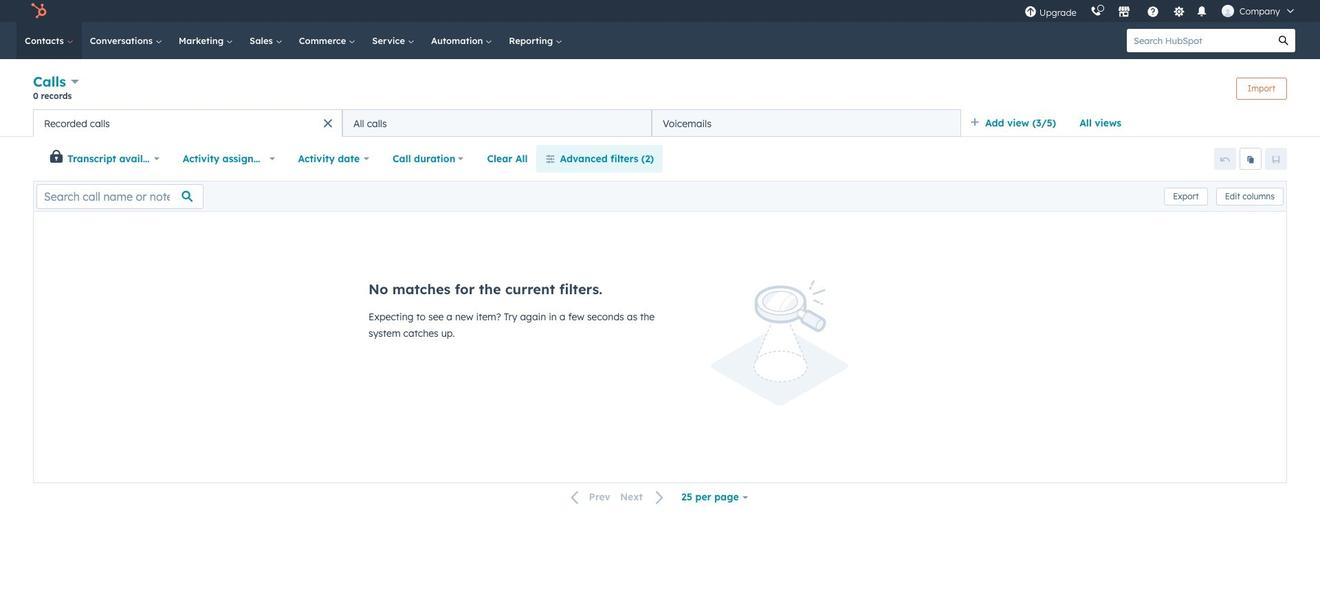 Task type: describe. For each thing, give the bounding box(es) containing it.
Search call name or notes search field
[[36, 184, 204, 209]]

marketplaces image
[[1118, 6, 1131, 19]]

jacob simon image
[[1222, 5, 1235, 17]]



Task type: vqa. For each thing, say whether or not it's contained in the screenshot.
SEARCH CALL NAME OR NOTES search box
yes



Task type: locate. For each thing, give the bounding box(es) containing it.
Search HubSpot search field
[[1128, 29, 1273, 52]]

pagination navigation
[[563, 489, 673, 507]]

menu
[[1018, 0, 1304, 22]]

banner
[[33, 72, 1288, 109]]



